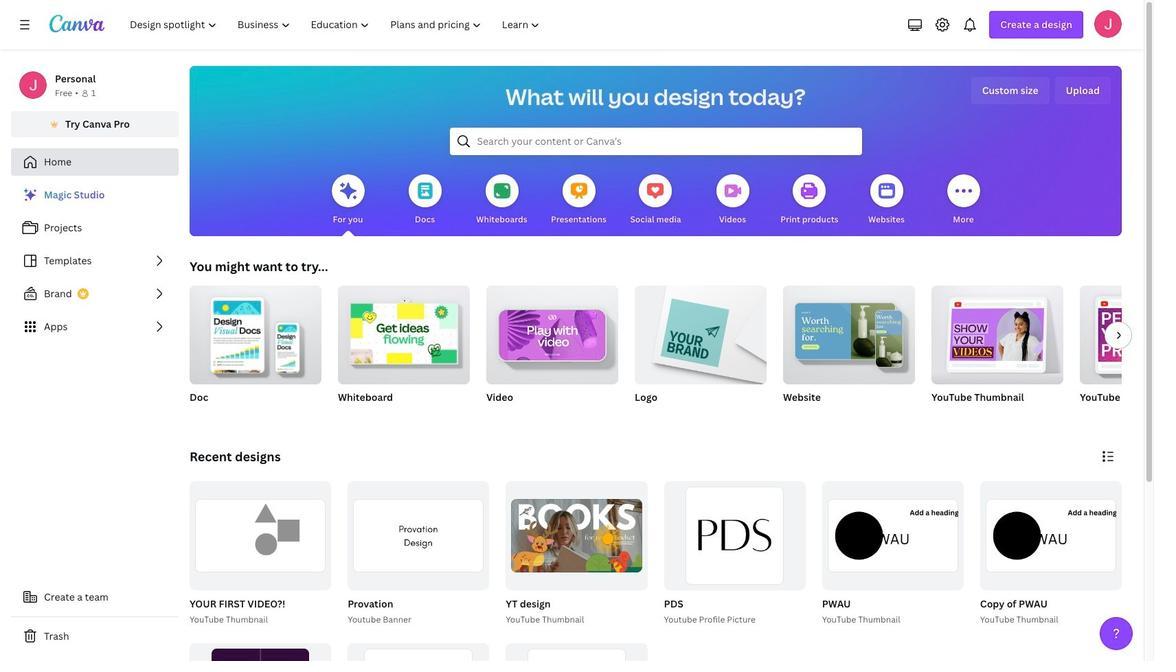 Task type: describe. For each thing, give the bounding box(es) containing it.
Search search field
[[477, 128, 835, 155]]

james peterson image
[[1095, 10, 1122, 38]]



Task type: locate. For each thing, give the bounding box(es) containing it.
None search field
[[450, 128, 862, 155]]

list
[[11, 181, 179, 341]]

top level navigation element
[[121, 11, 552, 38]]

group
[[338, 280, 470, 422], [338, 280, 470, 385], [487, 280, 618, 422], [487, 280, 618, 385], [635, 280, 767, 422], [635, 280, 767, 385], [783, 280, 915, 422], [783, 280, 915, 385], [932, 280, 1064, 422], [932, 280, 1064, 385], [190, 286, 322, 422], [1080, 286, 1154, 422], [1080, 286, 1154, 385], [187, 482, 331, 627], [345, 482, 489, 627], [348, 482, 489, 591], [503, 482, 648, 627], [506, 482, 648, 591], [661, 482, 806, 627], [664, 482, 806, 591], [820, 482, 964, 627], [822, 482, 964, 591], [978, 482, 1122, 627], [980, 482, 1122, 591], [190, 644, 331, 662], [348, 644, 489, 662], [506, 644, 648, 662]]



Task type: vqa. For each thing, say whether or not it's contained in the screenshot.
Create A Team
no



